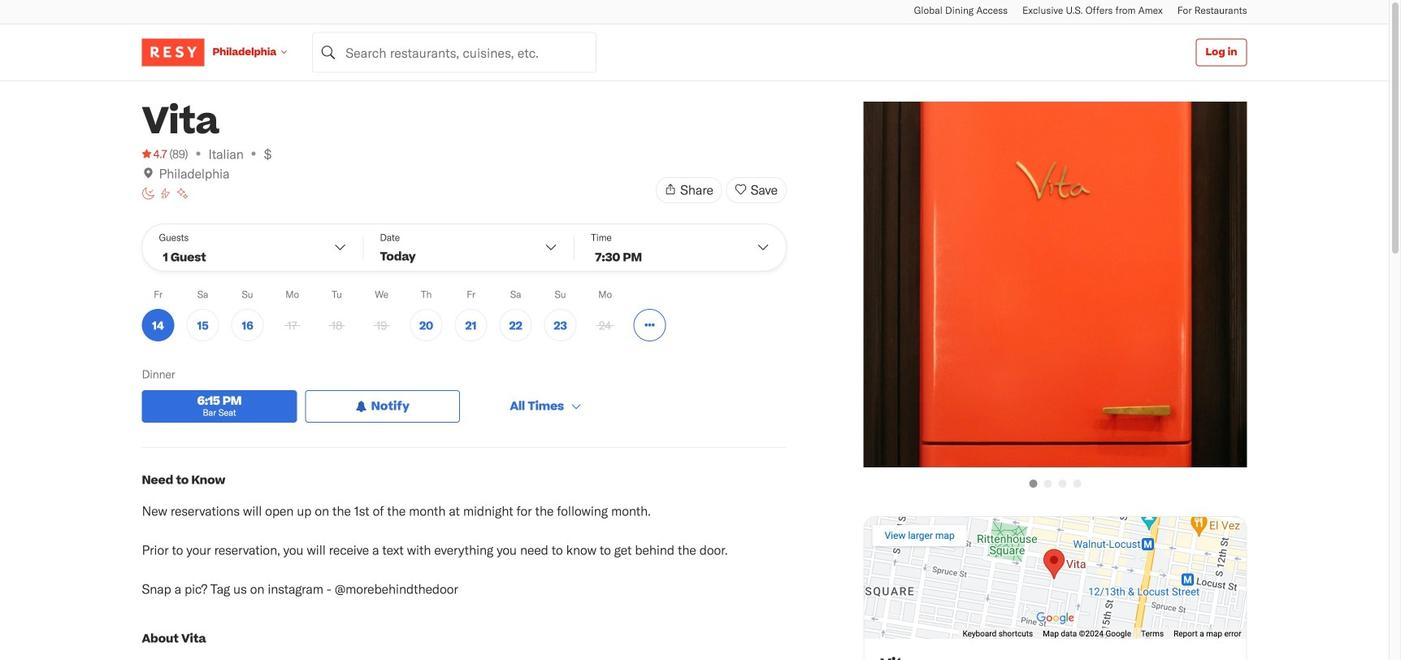 Task type: vqa. For each thing, say whether or not it's contained in the screenshot.
4.3 out of 5 stars image
no



Task type: locate. For each thing, give the bounding box(es) containing it.
4.7 out of 5 stars image
[[142, 146, 167, 162]]

Search restaurants, cuisines, etc. text field
[[312, 32, 597, 73]]

None field
[[312, 32, 597, 73]]



